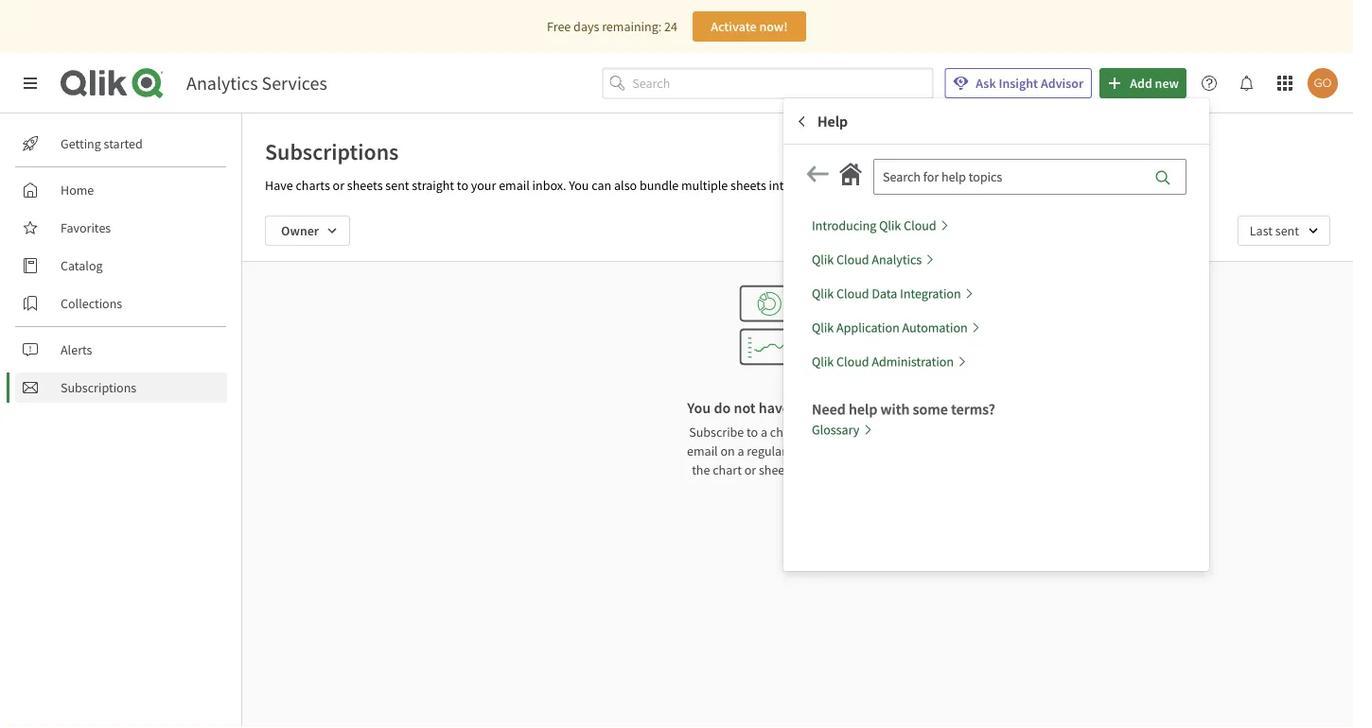 Task type: locate. For each thing, give the bounding box(es) containing it.
1 horizontal spatial or
[[745, 462, 756, 479]]

have
[[265, 177, 293, 194]]

the
[[692, 462, 710, 479], [805, 462, 823, 479]]

gary orlando image
[[1308, 68, 1338, 98]]

0 horizontal spatial sheets
[[347, 177, 383, 194]]

or
[[333, 177, 345, 194], [802, 424, 814, 441], [745, 462, 756, 479]]

basis.
[[789, 443, 821, 460]]

sheets
[[347, 177, 383, 194], [731, 177, 766, 194]]

0 horizontal spatial chart
[[713, 462, 742, 479]]

0 vertical spatial subscriptions
[[265, 137, 399, 166]]

in
[[792, 462, 802, 479]]

also
[[614, 177, 637, 194]]

1 vertical spatial sent
[[1276, 222, 1300, 239]]

you
[[569, 177, 589, 194], [687, 398, 711, 417]]

email inside you do not have any subscriptions yet subscribe to a chart or sheet to receive it by email on a regular basis. click 'subscribe' on the chart or sheet in the app to get started.
[[687, 443, 718, 460]]

sent
[[386, 177, 409, 194], [1276, 222, 1300, 239]]

do
[[714, 398, 731, 417]]

or right charts
[[333, 177, 345, 194]]

1 horizontal spatial on
[[917, 443, 931, 460]]

1 vertical spatial a
[[761, 424, 768, 441]]

have
[[759, 398, 790, 417]]

on
[[721, 443, 735, 460], [917, 443, 931, 460]]

new
[[1155, 75, 1179, 92]]

days
[[574, 18, 599, 35]]

or up 'basis.'
[[802, 424, 814, 441]]

analytics services
[[186, 71, 327, 95]]

1 horizontal spatial subscriptions
[[265, 137, 399, 166]]

it
[[905, 424, 913, 441]]

getting started
[[61, 135, 143, 152]]

2 sheets from the left
[[731, 177, 766, 194]]

owner button
[[265, 216, 350, 246]]

you left can
[[569, 177, 589, 194]]

services
[[262, 71, 327, 95]]

multiple
[[681, 177, 728, 194]]

started
[[104, 135, 143, 152]]

started.
[[884, 462, 926, 479]]

subscriptions up charts
[[265, 137, 399, 166]]

you left do
[[687, 398, 711, 417]]

1 horizontal spatial sheet
[[816, 424, 847, 441]]

email right your
[[499, 177, 530, 194]]

1 horizontal spatial you
[[687, 398, 711, 417]]

a right into
[[794, 177, 800, 194]]

a
[[794, 177, 800, 194], [761, 424, 768, 441], [738, 443, 744, 460]]

1 vertical spatial chart
[[713, 462, 742, 479]]

or down regular
[[745, 462, 756, 479]]

1 horizontal spatial chart
[[770, 424, 799, 441]]

the down subscribe
[[692, 462, 710, 479]]

have charts or sheets sent straight to your email inbox. you can also bundle multiple sheets into a quick and easy report.
[[265, 177, 926, 194]]

chart down subscribe
[[713, 462, 742, 479]]

sent right last
[[1276, 222, 1300, 239]]

1 vertical spatial you
[[687, 398, 711, 417]]

1 vertical spatial sheet
[[759, 462, 789, 479]]

1 sheets from the left
[[347, 177, 383, 194]]

quick
[[803, 177, 833, 194]]

0 horizontal spatial or
[[333, 177, 345, 194]]

app
[[826, 462, 847, 479]]

2 vertical spatial or
[[745, 462, 756, 479]]

by
[[916, 424, 929, 441]]

close sidebar menu image
[[23, 76, 38, 91]]

email down subscribe
[[687, 443, 718, 460]]

ask insight advisor
[[976, 75, 1084, 92]]

to left your
[[457, 177, 468, 194]]

chart
[[770, 424, 799, 441], [713, 462, 742, 479]]

activate
[[711, 18, 757, 35]]

help group
[[784, 98, 1210, 573]]

sent left "straight"
[[386, 177, 409, 194]]

alerts
[[61, 342, 92, 359]]

to left get
[[850, 462, 861, 479]]

favorites
[[61, 220, 111, 237]]

0 vertical spatial chart
[[770, 424, 799, 441]]

catalog link
[[15, 251, 227, 281]]

analytics services element
[[186, 71, 327, 95]]

can
[[592, 177, 612, 194]]

add new
[[1130, 75, 1179, 92]]

0 horizontal spatial a
[[738, 443, 744, 460]]

1 horizontal spatial the
[[805, 462, 823, 479]]

1 vertical spatial email
[[687, 443, 718, 460]]

0 horizontal spatial subscriptions
[[61, 380, 136, 397]]

0 horizontal spatial on
[[721, 443, 735, 460]]

on down subscribe
[[721, 443, 735, 460]]

sheets left into
[[731, 177, 766, 194]]

0 horizontal spatial the
[[692, 462, 710, 479]]

email
[[499, 177, 530, 194], [687, 443, 718, 460]]

chart up regular
[[770, 424, 799, 441]]

and
[[836, 177, 857, 194]]

activate now! link
[[693, 11, 806, 42]]

to down subscriptions
[[849, 424, 861, 441]]

1 vertical spatial or
[[802, 424, 814, 441]]

0 vertical spatial email
[[499, 177, 530, 194]]

sheets right charts
[[347, 177, 383, 194]]

0 horizontal spatial sheet
[[759, 462, 789, 479]]

1 horizontal spatial email
[[687, 443, 718, 460]]

subscriptions inside 'link'
[[61, 380, 136, 397]]

2 vertical spatial a
[[738, 443, 744, 460]]

subscriptions
[[265, 137, 399, 166], [61, 380, 136, 397]]

to
[[457, 177, 468, 194], [747, 424, 758, 441], [849, 424, 861, 441], [850, 462, 861, 479]]

1 horizontal spatial sent
[[1276, 222, 1300, 239]]

activate now!
[[711, 18, 788, 35]]

0 vertical spatial sent
[[386, 177, 409, 194]]

subscriptions down alerts
[[61, 380, 136, 397]]

collections
[[61, 295, 122, 312]]

into
[[769, 177, 791, 194]]

1 vertical spatial subscriptions
[[61, 380, 136, 397]]

1 on from the left
[[721, 443, 735, 460]]

the right in
[[805, 462, 823, 479]]

last sent
[[1250, 222, 1300, 239]]

on down the by
[[917, 443, 931, 460]]

subscriptions
[[820, 398, 908, 417]]

2 horizontal spatial a
[[794, 177, 800, 194]]

click
[[823, 443, 850, 460]]

a up regular
[[761, 424, 768, 441]]

alerts link
[[15, 335, 227, 365]]

1 horizontal spatial sheets
[[731, 177, 766, 194]]

a left regular
[[738, 443, 744, 460]]

0 horizontal spatial you
[[569, 177, 589, 194]]

2 horizontal spatial or
[[802, 424, 814, 441]]

sheet up the click on the right of the page
[[816, 424, 847, 441]]

sheet down regular
[[759, 462, 789, 479]]

sheet
[[816, 424, 847, 441], [759, 462, 789, 479]]



Task type: vqa. For each thing, say whether or not it's contained in the screenshot.
the 'Subscribe'
yes



Task type: describe. For each thing, give the bounding box(es) containing it.
0 vertical spatial or
[[333, 177, 345, 194]]

bundle
[[640, 177, 679, 194]]

you inside you do not have any subscriptions yet subscribe to a chart or sheet to receive it by email on a regular basis. click 'subscribe' on the chart or sheet in the app to get started.
[[687, 398, 711, 417]]

24
[[664, 18, 678, 35]]

report.
[[887, 177, 926, 194]]

free days remaining: 24
[[547, 18, 678, 35]]

ask
[[976, 75, 996, 92]]

2 the from the left
[[805, 462, 823, 479]]

searchbar element
[[602, 68, 934, 99]]

add
[[1130, 75, 1153, 92]]

0 vertical spatial sheet
[[816, 424, 847, 441]]

'subscribe'
[[853, 443, 914, 460]]

0 vertical spatial you
[[569, 177, 589, 194]]

2 on from the left
[[917, 443, 931, 460]]

charts
[[296, 177, 330, 194]]

Search text field
[[633, 68, 934, 99]]

easy
[[860, 177, 885, 194]]

receive
[[863, 424, 903, 441]]

0 horizontal spatial sent
[[386, 177, 409, 194]]

filters region
[[242, 201, 1353, 261]]

your
[[471, 177, 496, 194]]

getting started link
[[15, 129, 227, 159]]

collections link
[[15, 289, 227, 319]]

straight
[[412, 177, 454, 194]]

navigation pane element
[[0, 121, 241, 411]]

help
[[818, 112, 848, 131]]

last
[[1250, 222, 1273, 239]]

catalog
[[61, 257, 103, 274]]

yet
[[911, 398, 931, 417]]

1 horizontal spatial a
[[761, 424, 768, 441]]

insight
[[999, 75, 1038, 92]]

analytics
[[186, 71, 258, 95]]

any
[[793, 398, 817, 417]]

remaining:
[[602, 18, 662, 35]]

to up regular
[[747, 424, 758, 441]]

free
[[547, 18, 571, 35]]

regular
[[747, 443, 787, 460]]

now!
[[759, 18, 788, 35]]

sent inside last sent field
[[1276, 222, 1300, 239]]

subscribe
[[689, 424, 744, 441]]

ask insight advisor button
[[945, 68, 1092, 98]]

you do not have any subscriptions yet subscribe to a chart or sheet to receive it by email on a regular basis. click 'subscribe' on the chart or sheet in the app to get started.
[[687, 398, 931, 479]]

get
[[864, 462, 882, 479]]

owner
[[281, 222, 319, 239]]

advisor
[[1041, 75, 1084, 92]]

not
[[734, 398, 756, 417]]

subscriptions link
[[15, 373, 227, 403]]

home
[[61, 182, 94, 199]]

home link
[[15, 175, 227, 205]]

favorites link
[[15, 213, 227, 243]]

1 the from the left
[[692, 462, 710, 479]]

0 horizontal spatial email
[[499, 177, 530, 194]]

add new button
[[1100, 68, 1187, 98]]

getting
[[61, 135, 101, 152]]

Last sent field
[[1238, 216, 1331, 246]]

inbox.
[[532, 177, 566, 194]]

0 vertical spatial a
[[794, 177, 800, 194]]



